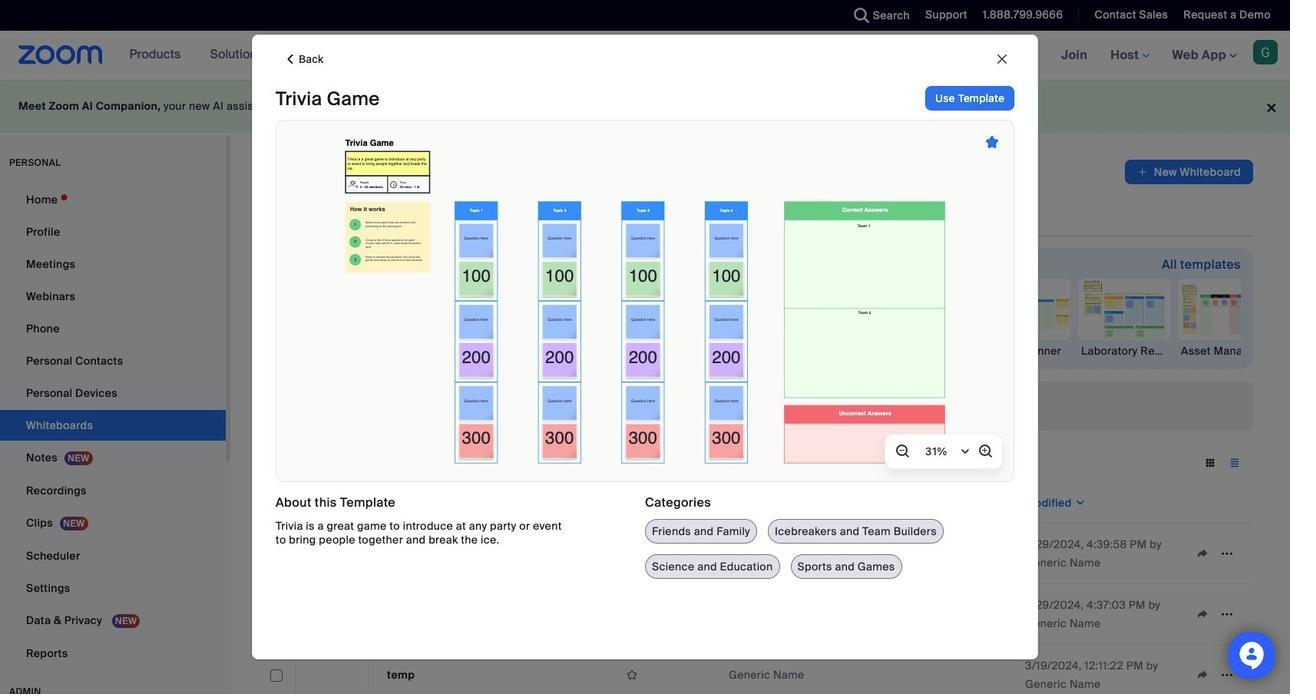 Task type: vqa. For each thing, say whether or not it's contained in the screenshot.
ADMIN MENU menu
no



Task type: locate. For each thing, give the bounding box(es) containing it.
cell
[[871, 551, 1019, 557], [381, 584, 614, 645], [614, 584, 723, 645], [723, 584, 871, 645], [871, 584, 1019, 645], [295, 594, 369, 635], [270, 609, 283, 621], [871, 645, 1019, 694]]

list mode, selected image
[[1223, 456, 1247, 470]]

thumbnail of temp image
[[296, 655, 368, 694]]

application
[[1125, 160, 1253, 184], [267, 483, 1253, 694], [620, 542, 717, 565], [620, 664, 717, 687]]

footer
[[0, 80, 1290, 133]]

banner
[[0, 31, 1290, 81]]

close image
[[998, 55, 1007, 64]]

learning experience canvas element
[[479, 343, 571, 359]]

grid mode, not selected image
[[1198, 456, 1223, 470]]

digital marketing canvas element
[[579, 343, 671, 359]]

zoom out image
[[893, 442, 912, 461]]



Task type: describe. For each thing, give the bounding box(es) containing it.
weekly planner element
[[978, 343, 1071, 359]]

thumbnail of game image
[[296, 534, 368, 574]]

laboratory report element
[[1078, 343, 1170, 359]]

owner element
[[723, 483, 871, 524]]

show and tell with a twist element
[[879, 343, 971, 359]]

asset management element
[[1178, 343, 1270, 359]]

tabs of all whiteboard page tab list
[[267, 197, 939, 237]]

remove from starred image
[[986, 136, 998, 148]]

temp element
[[387, 668, 415, 682]]

personal menu menu
[[0, 184, 226, 671]]

me-we-us retrospective image
[[280, 280, 371, 339]]

project element
[[871, 483, 1019, 524]]

weekly schedule element
[[779, 343, 871, 359]]

back button image
[[285, 54, 296, 65]]

meetings navigation
[[969, 31, 1290, 81]]

uml class diagram element
[[679, 343, 771, 359]]

product information navigation
[[118, 31, 485, 80]]

fun fact element
[[379, 343, 472, 359]]

Search text field
[[273, 451, 404, 476]]

zoom in image
[[976, 442, 995, 461]]



